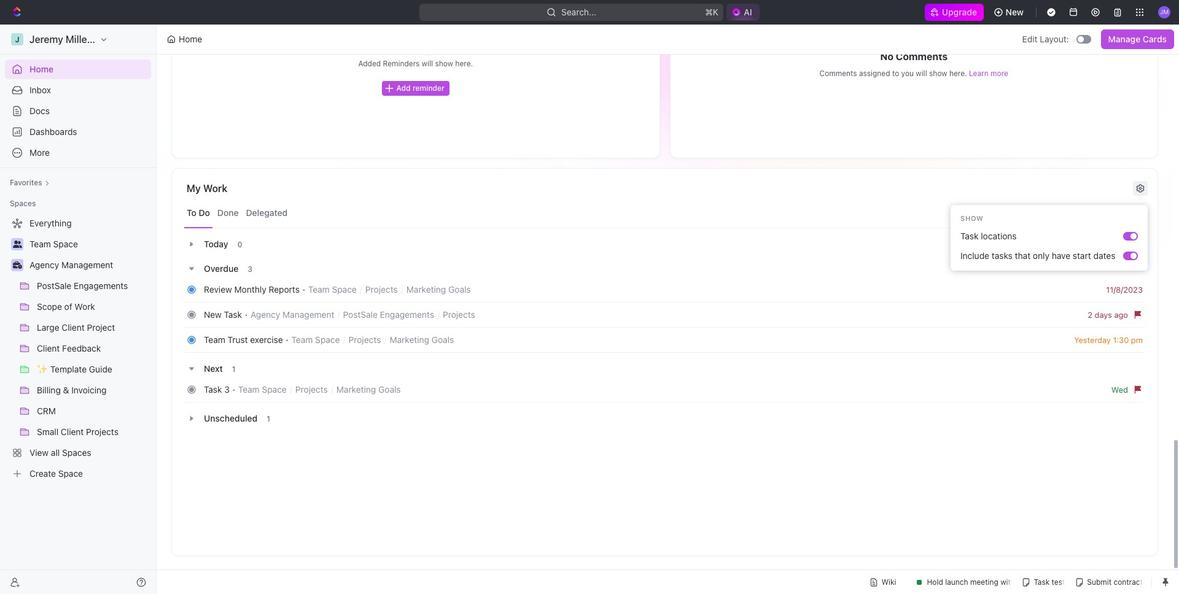 Task type: vqa. For each thing, say whether or not it's contained in the screenshot.
Spaces
yes



Task type: describe. For each thing, give the bounding box(es) containing it.
0 horizontal spatial comments
[[820, 69, 858, 78]]

learn
[[970, 69, 989, 78]]

show
[[961, 214, 984, 222]]

task locations button
[[956, 227, 1124, 246]]

1 horizontal spatial agency
[[251, 310, 280, 320]]

done tab
[[215, 198, 241, 228]]

• right reports
[[302, 285, 306, 295]]

to do
[[187, 208, 210, 218]]

review
[[204, 285, 232, 295]]

engagements
[[380, 310, 434, 320]]

edit layout:
[[1023, 34, 1070, 44]]

0 vertical spatial comments
[[896, 51, 948, 62]]

2 vertical spatial space
[[262, 385, 287, 395]]

tab list containing to do
[[184, 198, 1146, 229]]

upgrade
[[943, 7, 978, 17]]

• down monthly
[[244, 310, 248, 320]]

cards
[[1144, 34, 1168, 44]]

team up new task • agency management / postsale engagements / projects
[[308, 285, 330, 295]]

done
[[217, 208, 239, 218]]

0 horizontal spatial will
[[422, 59, 433, 68]]

goals for review monthly reports • team space / projects / marketing goals
[[449, 285, 471, 295]]

1 horizontal spatial agency management link
[[251, 310, 335, 320]]

space for review monthly reports
[[332, 285, 357, 295]]

favorites
[[10, 178, 42, 187]]

1 horizontal spatial home
[[179, 34, 202, 44]]

1:30
[[1114, 335, 1130, 345]]

spaces
[[10, 199, 36, 208]]

new button
[[989, 2, 1032, 22]]

that
[[1016, 251, 1031, 261]]

new for new task • agency management / postsale engagements / projects
[[204, 310, 222, 320]]

11/8/2023
[[1107, 285, 1144, 295]]

marketing for review monthly reports • team space / projects / marketing goals
[[407, 285, 446, 295]]

manage
[[1109, 34, 1141, 44]]

next
[[204, 363, 223, 374]]

projects link right engagements
[[443, 310, 476, 320]]

assigned
[[860, 69, 891, 78]]

search...
[[562, 7, 597, 17]]

new task • agency management / postsale engagements / projects
[[204, 310, 476, 320]]

yesterday 1:30 pm
[[1075, 335, 1144, 345]]

team space link for reports
[[308, 285, 357, 295]]

learn more link
[[970, 69, 1009, 78]]

• right exercise at the bottom left of the page
[[285, 335, 289, 345]]

manage cards button
[[1102, 29, 1175, 49]]

• up unscheduled
[[232, 385, 236, 395]]

reports
[[269, 285, 300, 295]]

you
[[902, 69, 914, 78]]

team trust exercise • team space / projects / marketing goals
[[204, 335, 454, 345]]

do
[[199, 208, 210, 218]]

include tasks that only have start dates
[[961, 251, 1116, 261]]

0
[[238, 240, 242, 249]]

comments assigned to you will show here. learn more
[[820, 69, 1009, 78]]

1 vertical spatial task
[[224, 310, 242, 320]]

0 horizontal spatial show
[[435, 59, 454, 68]]

space for team trust exercise
[[315, 335, 340, 345]]

goals for team trust exercise • team space / projects / marketing goals
[[432, 335, 454, 345]]

inbox link
[[5, 81, 151, 100]]

0 horizontal spatial here.
[[456, 59, 473, 68]]

projects down postsale
[[349, 335, 381, 345]]

projects right engagements
[[443, 310, 476, 320]]

task 3 • team space / projects / marketing goals
[[204, 385, 401, 395]]

days
[[1095, 310, 1113, 320]]

home inside sidebar navigation
[[29, 64, 54, 74]]

to
[[893, 69, 900, 78]]

added
[[359, 59, 381, 68]]

my
[[187, 183, 201, 194]]

projects down team trust exercise • team space / projects / marketing goals
[[296, 385, 328, 395]]

start
[[1074, 251, 1092, 261]]

1 for next
[[232, 365, 236, 374]]

team space link for exercise
[[292, 335, 340, 345]]

work
[[203, 183, 228, 194]]

0 horizontal spatial 3
[[224, 385, 230, 395]]

marketing goals link for review monthly reports • team space / projects / marketing goals
[[407, 285, 471, 295]]

projects link for team trust exercise • team space / projects / marketing goals
[[349, 335, 381, 345]]

favorites button
[[5, 176, 55, 191]]

have
[[1053, 251, 1071, 261]]

manage cards
[[1109, 34, 1168, 44]]

docs link
[[5, 101, 151, 121]]

new for new
[[1006, 7, 1024, 17]]

dates
[[1094, 251, 1116, 261]]

2
[[1088, 310, 1093, 320]]

reminders
[[383, 59, 420, 68]]

team space link for •
[[238, 385, 287, 395]]



Task type: locate. For each thing, give the bounding box(es) containing it.
overdue
[[204, 263, 239, 274]]

marketing down engagements
[[390, 335, 430, 345]]

1 horizontal spatial comments
[[896, 51, 948, 62]]

marketing down team trust exercise • team space / projects / marketing goals
[[337, 385, 376, 395]]

0 horizontal spatial new
[[204, 310, 222, 320]]

show up reminder
[[435, 59, 454, 68]]

0 vertical spatial marketing goals link
[[407, 285, 471, 295]]

yesterday
[[1075, 335, 1112, 345]]

home link
[[5, 60, 151, 79]]

0 vertical spatial goals
[[449, 285, 471, 295]]

marketing
[[407, 285, 446, 295], [390, 335, 430, 345], [337, 385, 376, 395]]

1 horizontal spatial 3
[[248, 265, 253, 274]]

comments left assigned
[[820, 69, 858, 78]]

1 vertical spatial agency
[[251, 310, 280, 320]]

space down exercise at the bottom left of the page
[[262, 385, 287, 395]]

projects link down postsale
[[349, 335, 381, 345]]

management inside sidebar navigation
[[61, 260, 113, 270]]

1 right next at the bottom
[[232, 365, 236, 374]]

1 vertical spatial space
[[315, 335, 340, 345]]

marketing goals link
[[407, 285, 471, 295], [390, 335, 454, 345], [337, 385, 401, 395]]

0 vertical spatial team space link
[[308, 285, 357, 295]]

task
[[961, 231, 979, 241], [224, 310, 242, 320], [204, 385, 222, 395]]

dashboards link
[[5, 122, 151, 142]]

home
[[179, 34, 202, 44], [29, 64, 54, 74]]

1 right unscheduled
[[267, 415, 270, 424]]

comments up comments assigned to you will show here. learn more
[[896, 51, 948, 62]]

will
[[422, 59, 433, 68], [916, 69, 928, 78]]

0 horizontal spatial 1
[[232, 365, 236, 374]]

2 vertical spatial task
[[204, 385, 222, 395]]

wed
[[1112, 385, 1129, 395]]

0 vertical spatial new
[[1006, 7, 1024, 17]]

delegated
[[246, 208, 288, 218]]

team space link up new task • agency management / postsale engagements / projects
[[308, 285, 357, 295]]

1 vertical spatial agency management link
[[251, 310, 335, 320]]

1 vertical spatial goals
[[432, 335, 454, 345]]

team space link up unscheduled
[[238, 385, 287, 395]]

show down "no comments"
[[930, 69, 948, 78]]

space down new task • agency management / postsale engagements / projects
[[315, 335, 340, 345]]

postsale engagements link
[[343, 310, 434, 320]]

0 vertical spatial 3
[[248, 265, 253, 274]]

review monthly reports • team space / projects / marketing goals
[[204, 285, 471, 295]]

•
[[302, 285, 306, 295], [244, 310, 248, 320], [285, 335, 289, 345], [232, 385, 236, 395]]

marketing goals link for task 3 • team space / projects / marketing goals
[[337, 385, 401, 395]]

add reminder button
[[382, 81, 450, 96]]

comments
[[896, 51, 948, 62], [820, 69, 858, 78]]

to do tab
[[184, 198, 213, 228]]

0 vertical spatial marketing
[[407, 285, 446, 295]]

task down show
[[961, 231, 979, 241]]

here.
[[456, 59, 473, 68], [950, 69, 968, 78]]

new inside button
[[1006, 7, 1024, 17]]

docs
[[29, 106, 50, 116]]

1 horizontal spatial will
[[916, 69, 928, 78]]

monthly
[[234, 285, 267, 295]]

0 vertical spatial home
[[179, 34, 202, 44]]

agency management
[[29, 260, 113, 270]]

no
[[881, 51, 894, 62]]

1
[[232, 365, 236, 374], [267, 415, 270, 424]]

2 vertical spatial goals
[[379, 385, 401, 395]]

1 vertical spatial comments
[[820, 69, 858, 78]]

1 vertical spatial new
[[204, 310, 222, 320]]

1 vertical spatial 3
[[224, 385, 230, 395]]

1 vertical spatial 1
[[267, 415, 270, 424]]

more
[[991, 69, 1009, 78]]

0 vertical spatial task
[[961, 231, 979, 241]]

new up the edit
[[1006, 7, 1024, 17]]

2 vertical spatial marketing
[[337, 385, 376, 395]]

task locations
[[961, 231, 1017, 241]]

1 vertical spatial marketing
[[390, 335, 430, 345]]

3 up unscheduled
[[224, 385, 230, 395]]

reminder
[[413, 84, 445, 93]]

2 horizontal spatial task
[[961, 231, 979, 241]]

inbox
[[29, 85, 51, 95]]

team up unscheduled
[[238, 385, 260, 395]]

2 vertical spatial marketing goals link
[[337, 385, 401, 395]]

3 up monthly
[[248, 265, 253, 274]]

added reminders will show here.
[[359, 59, 473, 68]]

agency management link
[[29, 256, 149, 275], [251, 310, 335, 320]]

to
[[187, 208, 197, 218]]

goals
[[449, 285, 471, 295], [432, 335, 454, 345], [379, 385, 401, 395]]

will up reminder
[[422, 59, 433, 68]]

team
[[308, 285, 330, 295], [204, 335, 225, 345], [292, 335, 313, 345], [238, 385, 260, 395]]

space up new task • agency management / postsale engagements / projects
[[332, 285, 357, 295]]

marketing for team trust exercise • team space / projects / marketing goals
[[390, 335, 430, 345]]

0 horizontal spatial management
[[61, 260, 113, 270]]

today
[[204, 239, 228, 249]]

will right you
[[916, 69, 928, 78]]

agency
[[29, 260, 59, 270], [251, 310, 280, 320]]

2 days ago
[[1088, 310, 1129, 320]]

new
[[1006, 7, 1024, 17], [204, 310, 222, 320]]

my work
[[187, 183, 228, 194]]

marketing up engagements
[[407, 285, 446, 295]]

include tasks that only have start dates button
[[956, 246, 1124, 266]]

upgrade link
[[926, 4, 984, 21]]

include
[[961, 251, 990, 261]]

projects link for task 3 • team space / projects / marketing goals
[[296, 385, 328, 395]]

projects link for review monthly reports • team space / projects / marketing goals
[[366, 285, 398, 295]]

tasks
[[992, 251, 1013, 261]]

1 horizontal spatial 1
[[267, 415, 270, 424]]

task for 3
[[204, 385, 222, 395]]

2 vertical spatial team space link
[[238, 385, 287, 395]]

team space link down new task • agency management / postsale engagements / projects
[[292, 335, 340, 345]]

projects
[[366, 285, 398, 295], [443, 310, 476, 320], [349, 335, 381, 345], [296, 385, 328, 395]]

0 vertical spatial management
[[61, 260, 113, 270]]

no comments
[[881, 51, 948, 62]]

1 vertical spatial team space link
[[292, 335, 340, 345]]

agency up exercise at the bottom left of the page
[[251, 310, 280, 320]]

0 horizontal spatial agency management link
[[29, 256, 149, 275]]

projects link
[[366, 285, 398, 295], [443, 310, 476, 320], [349, 335, 381, 345], [296, 385, 328, 395]]

task for locations
[[961, 231, 979, 241]]

delegated tab
[[244, 198, 290, 228]]

0 horizontal spatial task
[[204, 385, 222, 395]]

new down review
[[204, 310, 222, 320]]

business time image
[[13, 262, 22, 269]]

add reminder
[[397, 84, 445, 93]]

0 horizontal spatial agency
[[29, 260, 59, 270]]

agency inside sidebar navigation
[[29, 260, 59, 270]]

dashboards
[[29, 127, 77, 137]]

1 vertical spatial home
[[29, 64, 54, 74]]

1 horizontal spatial show
[[930, 69, 948, 78]]

sidebar navigation
[[0, 25, 157, 595]]

agency right business time image
[[29, 260, 59, 270]]

task down next at the bottom
[[204, 385, 222, 395]]

0 vertical spatial agency management link
[[29, 256, 149, 275]]

1 vertical spatial management
[[283, 310, 335, 320]]

team right exercise at the bottom left of the page
[[292, 335, 313, 345]]

1 horizontal spatial management
[[283, 310, 335, 320]]

/
[[360, 285, 363, 295], [401, 285, 404, 295], [338, 310, 340, 320], [437, 310, 440, 320], [343, 335, 346, 345], [384, 335, 387, 345], [290, 385, 292, 395], [331, 385, 334, 395]]

1 vertical spatial marketing goals link
[[390, 335, 454, 345]]

only
[[1034, 251, 1050, 261]]

tab list
[[184, 198, 1146, 229]]

add
[[397, 84, 411, 93]]

pm
[[1132, 335, 1144, 345]]

unscheduled
[[204, 413, 258, 424]]

marketing goals link for team trust exercise • team space / projects / marketing goals
[[390, 335, 454, 345]]

exercise
[[250, 335, 283, 345]]

0 horizontal spatial home
[[29, 64, 54, 74]]

0 vertical spatial 1
[[232, 365, 236, 374]]

task up the trust
[[224, 310, 242, 320]]

space
[[332, 285, 357, 295], [315, 335, 340, 345], [262, 385, 287, 395]]

1 for unscheduled
[[267, 415, 270, 424]]

⌘k
[[706, 7, 719, 17]]

task inside button
[[961, 231, 979, 241]]

0 vertical spatial space
[[332, 285, 357, 295]]

0 vertical spatial agency
[[29, 260, 59, 270]]

edit
[[1023, 34, 1038, 44]]

locations
[[982, 231, 1017, 241]]

1 horizontal spatial here.
[[950, 69, 968, 78]]

layout:
[[1041, 34, 1070, 44]]

management
[[61, 260, 113, 270], [283, 310, 335, 320]]

team left the trust
[[204, 335, 225, 345]]

1 horizontal spatial task
[[224, 310, 242, 320]]

projects up postsale engagements link
[[366, 285, 398, 295]]

trust
[[228, 335, 248, 345]]

projects link up postsale engagements link
[[366, 285, 398, 295]]

postsale
[[343, 310, 378, 320]]

projects link down team trust exercise • team space / projects / marketing goals
[[296, 385, 328, 395]]

team space link
[[308, 285, 357, 295], [292, 335, 340, 345], [238, 385, 287, 395]]

1 horizontal spatial new
[[1006, 7, 1024, 17]]

ago
[[1115, 310, 1129, 320]]



